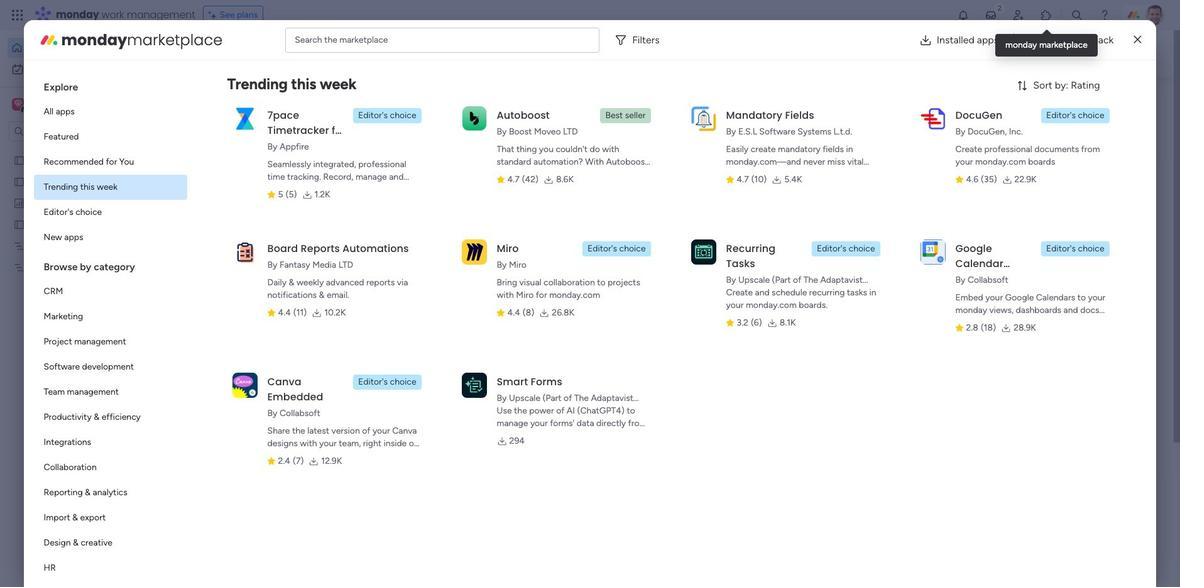 Task type: describe. For each thing, give the bounding box(es) containing it.
0 horizontal spatial public board image
[[13, 175, 25, 187]]

1 heading from the top
[[34, 70, 187, 99]]

dapulse x slim image
[[1134, 32, 1142, 47]]

add to favorites image
[[871, 230, 883, 242]]

component image
[[691, 249, 703, 261]]

2 image
[[994, 1, 1006, 15]]

1 vertical spatial public board image
[[13, 218, 25, 230]]

check circle image
[[954, 134, 962, 143]]

v2 bolt switch image
[[1043, 47, 1051, 61]]

1 horizontal spatial public board image
[[248, 229, 261, 243]]

2 vertical spatial public board image
[[248, 383, 261, 397]]

quick search results list box
[[232, 118, 905, 438]]

circle o image
[[954, 166, 962, 176]]

workspace selection element
[[12, 97, 105, 113]]

select product image
[[11, 9, 24, 21]]

2 circle o image from the top
[[954, 182, 962, 192]]

v2 user feedback image
[[945, 47, 955, 61]]

monday marketplace image
[[1040, 9, 1053, 21]]

Search in workspace field
[[26, 124, 105, 139]]

2 heading from the top
[[34, 250, 187, 279]]

terry turtle image
[[1145, 5, 1165, 25]]

1 horizontal spatial public dashboard image
[[691, 229, 705, 243]]

close recently visited image
[[232, 102, 247, 118]]

notifications image
[[957, 9, 970, 21]]



Task type: vqa. For each thing, say whether or not it's contained in the screenshot.
circle o icon to the bottom
yes



Task type: locate. For each thing, give the bounding box(es) containing it.
2 horizontal spatial public board image
[[470, 229, 483, 243]]

1 circle o image from the top
[[954, 150, 962, 160]]

circle o image down check circle image
[[954, 150, 962, 160]]

0 horizontal spatial component image
[[248, 249, 259, 261]]

list box
[[34, 70, 187, 587], [0, 147, 160, 447]]

check circle image
[[954, 118, 962, 127]]

1 component image from the left
[[248, 249, 259, 261]]

templates image image
[[947, 253, 1112, 340]]

1 vertical spatial circle o image
[[954, 182, 962, 192]]

0 horizontal spatial public dashboard image
[[13, 197, 25, 209]]

app logo image
[[232, 106, 257, 131], [462, 106, 487, 131], [691, 106, 716, 131], [921, 106, 946, 131], [232, 239, 257, 264], [462, 239, 487, 264], [691, 239, 716, 264], [921, 239, 946, 264], [232, 373, 257, 398], [462, 373, 487, 398]]

0 vertical spatial circle o image
[[954, 150, 962, 160]]

public board image
[[13, 154, 25, 166], [13, 218, 25, 230], [248, 383, 261, 397]]

public dashboard image
[[13, 197, 25, 209], [691, 229, 705, 243]]

2 component image from the left
[[470, 249, 481, 261]]

1 workspace image from the left
[[12, 97, 25, 111]]

component image
[[248, 249, 259, 261], [470, 249, 481, 261]]

add to favorites image
[[649, 230, 661, 242]]

heading
[[34, 70, 187, 99], [34, 250, 187, 279]]

update feed image
[[985, 9, 997, 21]]

public board image
[[13, 175, 25, 187], [248, 229, 261, 243], [470, 229, 483, 243]]

0 vertical spatial heading
[[34, 70, 187, 99]]

help image
[[1099, 9, 1111, 21]]

dapulse x slim image
[[1105, 91, 1120, 106]]

0 vertical spatial public board image
[[13, 154, 25, 166]]

search everything image
[[1071, 9, 1084, 21]]

monday marketplace image
[[39, 30, 59, 50]]

1 vertical spatial public dashboard image
[[691, 229, 705, 243]]

workspace image
[[12, 97, 25, 111], [14, 97, 23, 111]]

see plans image
[[208, 8, 220, 22]]

circle o image
[[954, 150, 962, 160], [954, 182, 962, 192]]

component image for the middle public board icon
[[248, 249, 259, 261]]

circle o image down circle o icon
[[954, 182, 962, 192]]

option
[[8, 38, 153, 58], [8, 59, 153, 79], [34, 99, 187, 124], [34, 124, 187, 150], [0, 149, 160, 151], [34, 150, 187, 175], [34, 175, 187, 200], [34, 200, 187, 225], [34, 225, 187, 250], [34, 279, 187, 304], [34, 304, 187, 329], [34, 329, 187, 354], [34, 354, 187, 380], [34, 380, 187, 405], [34, 405, 187, 430], [34, 430, 187, 455], [34, 455, 187, 480], [34, 480, 187, 505], [34, 505, 187, 530], [34, 530, 187, 556], [34, 556, 187, 581]]

2 workspace image from the left
[[14, 97, 23, 111]]

component image for the rightmost public board icon
[[470, 249, 481, 261]]

0 vertical spatial public dashboard image
[[13, 197, 25, 209]]

1 vertical spatial heading
[[34, 250, 187, 279]]

1 horizontal spatial component image
[[470, 249, 481, 261]]

invite members image
[[1013, 9, 1025, 21]]



